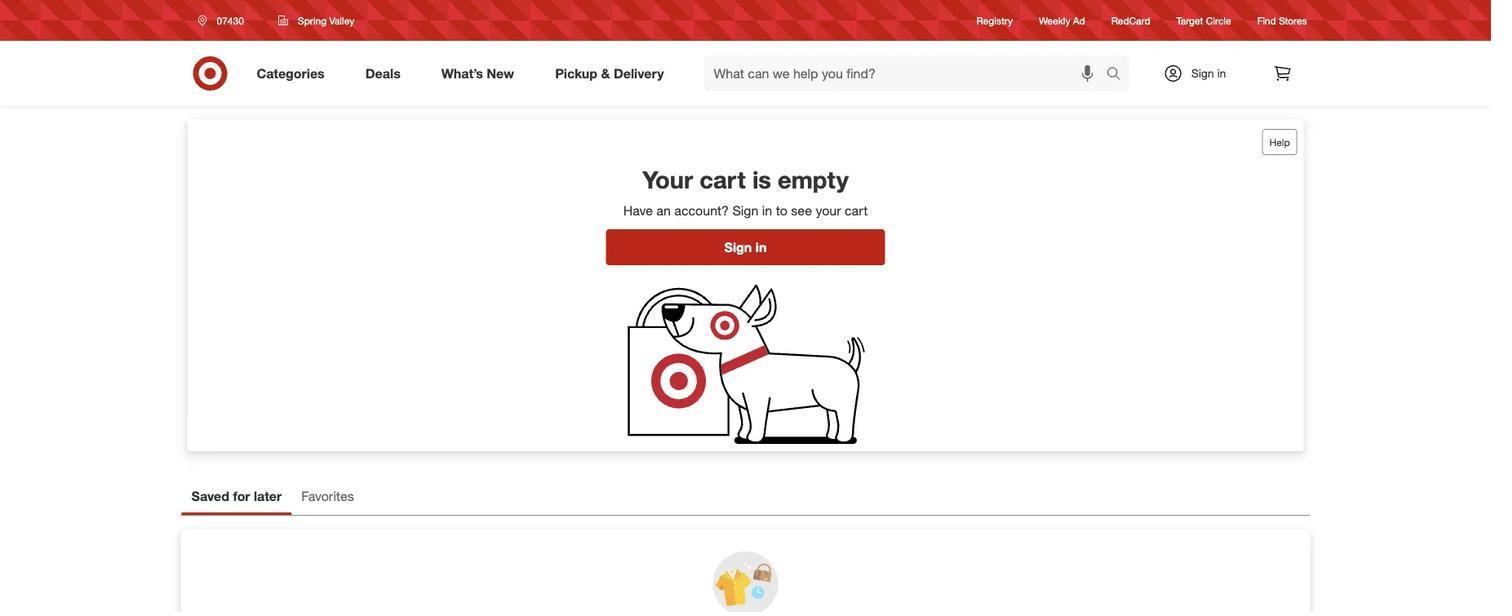 Task type: describe. For each thing, give the bounding box(es) containing it.
help button
[[1262, 129, 1297, 155]]

empty
[[778, 165, 849, 194]]

07430 button
[[187, 6, 261, 35]]

target circle link
[[1177, 13, 1231, 27]]

1 vertical spatial sign
[[733, 202, 759, 218]]

find stores
[[1257, 14, 1307, 26]]

your
[[642, 165, 693, 194]]

help
[[1270, 136, 1290, 148]]

0 vertical spatial cart
[[700, 165, 746, 194]]

pickup & delivery
[[555, 65, 664, 81]]

spring valley
[[298, 14, 354, 27]]

07430
[[217, 14, 244, 27]]

saved
[[191, 489, 229, 505]]

1 vertical spatial in
[[762, 202, 772, 218]]

new
[[487, 65, 514, 81]]

circle
[[1206, 14, 1231, 26]]

later
[[254, 489, 282, 505]]

weekly
[[1039, 14, 1070, 26]]

weekly ad link
[[1039, 13, 1085, 27]]

registry link
[[977, 13, 1013, 27]]

ad
[[1073, 14, 1085, 26]]

what's new link
[[427, 56, 535, 91]]

in inside sign in button
[[756, 239, 767, 255]]

search
[[1099, 67, 1138, 83]]

target
[[1177, 14, 1203, 26]]

pickup & delivery link
[[541, 56, 684, 91]]

your cart is empty
[[642, 165, 849, 194]]

to
[[776, 202, 788, 218]]

redcard
[[1111, 14, 1151, 26]]

saved for later link
[[182, 481, 292, 515]]



Task type: locate. For each thing, give the bounding box(es) containing it.
spring valley button
[[268, 6, 365, 35]]

what's
[[441, 65, 483, 81]]

spring
[[298, 14, 327, 27]]

registry
[[977, 14, 1013, 26]]

sign in link
[[1150, 56, 1252, 91]]

have
[[623, 202, 653, 218]]

favorites
[[301, 489, 354, 505]]

redcard link
[[1111, 13, 1151, 27]]

your
[[816, 202, 841, 218]]

valley
[[329, 14, 354, 27]]

sign down target circle link
[[1191, 66, 1214, 80]]

cart up account?
[[700, 165, 746, 194]]

1 vertical spatial cart
[[845, 202, 868, 218]]

in down have an account? sign in to see your cart
[[756, 239, 767, 255]]

0 vertical spatial in
[[1217, 66, 1226, 80]]

in inside 'sign in' link
[[1217, 66, 1226, 80]]

sign in button
[[606, 229, 885, 265]]

find
[[1257, 14, 1276, 26]]

an
[[657, 202, 671, 218]]

target circle
[[1177, 14, 1231, 26]]

weekly ad
[[1039, 14, 1085, 26]]

sign in inside button
[[724, 239, 767, 255]]

cart right 'your'
[[845, 202, 868, 218]]

1 vertical spatial sign in
[[724, 239, 767, 255]]

2 vertical spatial sign
[[724, 239, 752, 255]]

search button
[[1099, 56, 1138, 95]]

deals
[[365, 65, 401, 81]]

pickup
[[555, 65, 598, 81]]

have an account? sign in to see your cart
[[623, 202, 868, 218]]

saved for later
[[191, 489, 282, 505]]

sign down have an account? sign in to see your cart
[[724, 239, 752, 255]]

sign in down have an account? sign in to see your cart
[[724, 239, 767, 255]]

find stores link
[[1257, 13, 1307, 27]]

0 horizontal spatial cart
[[700, 165, 746, 194]]

what's new
[[441, 65, 514, 81]]

delivery
[[614, 65, 664, 81]]

for
[[233, 489, 250, 505]]

deals link
[[352, 56, 421, 91]]

empty cart bullseye image
[[623, 275, 869, 451]]

sign in
[[1191, 66, 1226, 80], [724, 239, 767, 255]]

categories link
[[243, 56, 345, 91]]

cart
[[700, 165, 746, 194], [845, 202, 868, 218]]

sign
[[1191, 66, 1214, 80], [733, 202, 759, 218], [724, 239, 752, 255]]

in
[[1217, 66, 1226, 80], [762, 202, 772, 218], [756, 239, 767, 255]]

favorites link
[[292, 481, 364, 515]]

in left to on the top
[[762, 202, 772, 218]]

&
[[601, 65, 610, 81]]

categories
[[257, 65, 325, 81]]

stores
[[1279, 14, 1307, 26]]

is
[[752, 165, 771, 194]]

sign inside button
[[724, 239, 752, 255]]

0 horizontal spatial sign in
[[724, 239, 767, 255]]

0 vertical spatial sign
[[1191, 66, 1214, 80]]

in down circle
[[1217, 66, 1226, 80]]

What can we help you find? suggestions appear below search field
[[704, 56, 1110, 91]]

1 horizontal spatial cart
[[845, 202, 868, 218]]

sign down your cart is empty
[[733, 202, 759, 218]]

account?
[[674, 202, 729, 218]]

sign in down target circle link
[[1191, 66, 1226, 80]]

2 vertical spatial in
[[756, 239, 767, 255]]

1 horizontal spatial sign in
[[1191, 66, 1226, 80]]

see
[[791, 202, 812, 218]]

0 vertical spatial sign in
[[1191, 66, 1226, 80]]



Task type: vqa. For each thing, say whether or not it's contained in the screenshot.
with
no



